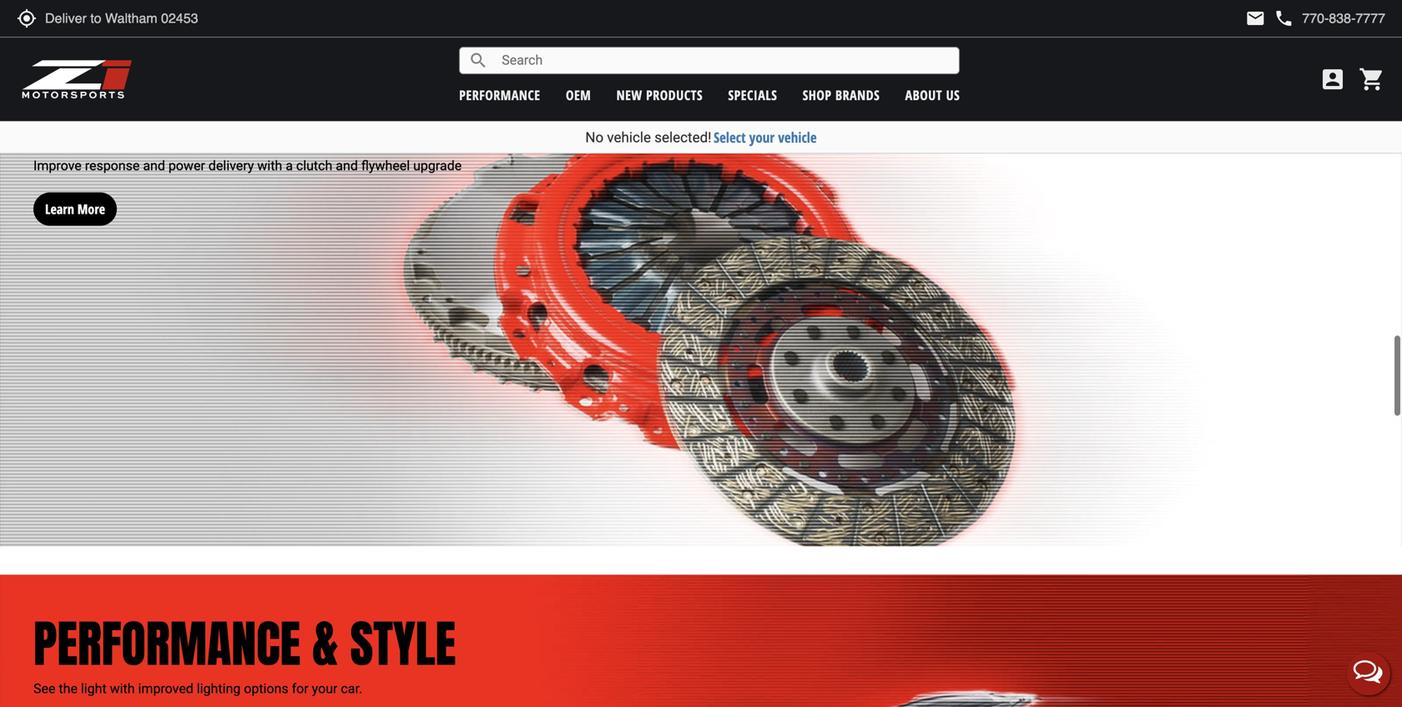 Task type: locate. For each thing, give the bounding box(es) containing it.
lighting
[[197, 681, 241, 697]]

command the grip image
[[0, 0, 1403, 23]]

the right see
[[59, 681, 78, 697]]

new products link
[[617, 86, 703, 104]]

vehicle
[[779, 128, 817, 147], [607, 129, 651, 146]]

with left a
[[257, 158, 282, 174]]

and left power
[[143, 158, 165, 174]]

your right for
[[312, 681, 338, 697]]

1 vertical spatial your
[[312, 681, 338, 697]]

0 vertical spatial your
[[750, 128, 775, 147]]

performance & style see the light with improved lighting options for your car. image
[[0, 575, 1403, 707]]

the left delivery at the top left of the page
[[139, 83, 205, 158]]

0 vertical spatial the
[[139, 83, 205, 158]]

with
[[257, 158, 282, 174], [110, 681, 135, 697]]

performance & style see the light with improved lighting options for your car.
[[33, 606, 456, 697]]

phone link
[[1275, 8, 1386, 28]]

improve
[[33, 158, 82, 174]]

specials
[[729, 86, 778, 104]]

about us link
[[906, 86, 960, 104]]

0 horizontal spatial your
[[312, 681, 338, 697]]

vehicle down 'shop'
[[779, 128, 817, 147]]

and right clutch
[[336, 158, 358, 174]]

hold
[[33, 83, 127, 158]]

oem link
[[566, 86, 591, 104]]

your
[[750, 128, 775, 147], [312, 681, 338, 697]]

1 horizontal spatial the
[[139, 83, 205, 158]]

0 horizontal spatial vehicle
[[607, 129, 651, 146]]

with right the light
[[110, 681, 135, 697]]

and
[[143, 158, 165, 174], [336, 158, 358, 174]]

selected!
[[655, 129, 712, 146]]

hold the power   improve response and power delivery with a clutch and flywheel upgrade image
[[0, 52, 1403, 547]]

power
[[169, 158, 205, 174]]

select your vehicle link
[[714, 128, 817, 147]]

shop brands link
[[803, 86, 880, 104]]

mail
[[1246, 8, 1266, 28]]

a
[[286, 158, 293, 174]]

for
[[292, 681, 309, 697]]

1 horizontal spatial vehicle
[[779, 128, 817, 147]]

learn more
[[45, 200, 105, 218]]

1 vertical spatial with
[[110, 681, 135, 697]]

the
[[139, 83, 205, 158], [59, 681, 78, 697]]

your right "select"
[[750, 128, 775, 147]]

oem
[[566, 86, 591, 104]]

hold the power improve response and power delivery with a clutch and flywheel upgrade
[[33, 83, 462, 174]]

0 vertical spatial with
[[257, 158, 282, 174]]

performance
[[33, 606, 301, 681]]

1 vertical spatial the
[[59, 681, 78, 697]]

1 horizontal spatial your
[[750, 128, 775, 147]]

light
[[81, 681, 107, 697]]

0 horizontal spatial with
[[110, 681, 135, 697]]

0 horizontal spatial the
[[59, 681, 78, 697]]

my_location
[[17, 8, 37, 28]]

shopping_cart
[[1359, 66, 1386, 93]]

1 horizontal spatial and
[[336, 158, 358, 174]]

0 horizontal spatial and
[[143, 158, 165, 174]]

power
[[216, 83, 345, 158]]

vehicle right the no
[[607, 129, 651, 146]]

no vehicle selected! select your vehicle
[[586, 128, 817, 147]]

shopping_cart link
[[1355, 66, 1386, 93]]

1 horizontal spatial with
[[257, 158, 282, 174]]

options
[[244, 681, 289, 697]]

clutch
[[296, 158, 333, 174]]



Task type: describe. For each thing, give the bounding box(es) containing it.
Search search field
[[489, 48, 960, 73]]

new products
[[617, 86, 703, 104]]

mail link
[[1246, 8, 1266, 28]]

with inside hold the power improve response and power delivery with a clutch and flywheel upgrade
[[257, 158, 282, 174]]

the inside performance & style see the light with improved lighting options for your car.
[[59, 681, 78, 697]]

response
[[85, 158, 140, 174]]

delivery
[[209, 158, 254, 174]]

performance
[[459, 86, 541, 104]]

performance link
[[459, 86, 541, 104]]

1 and from the left
[[143, 158, 165, 174]]

search
[[469, 51, 489, 71]]

upgrade
[[413, 158, 462, 174]]

us
[[947, 86, 960, 104]]

no
[[586, 129, 604, 146]]

shop brands
[[803, 86, 880, 104]]

flywheel
[[361, 158, 410, 174]]

car.
[[341, 681, 363, 697]]

your inside performance & style see the light with improved lighting options for your car.
[[312, 681, 338, 697]]

mail phone
[[1246, 8, 1295, 28]]

brands
[[836, 86, 880, 104]]

vehicle inside the no vehicle selected! select your vehicle
[[607, 129, 651, 146]]

about
[[906, 86, 943, 104]]

improved
[[138, 681, 194, 697]]

learn more link
[[33, 176, 117, 226]]

shop
[[803, 86, 832, 104]]

phone
[[1275, 8, 1295, 28]]

new
[[617, 86, 643, 104]]

more
[[77, 200, 105, 218]]

style
[[350, 606, 456, 681]]

learn
[[45, 200, 74, 218]]

see
[[33, 681, 55, 697]]

&
[[313, 606, 339, 681]]

specials link
[[729, 86, 778, 104]]

select
[[714, 128, 746, 147]]

products
[[646, 86, 703, 104]]

the inside hold the power improve response and power delivery with a clutch and flywheel upgrade
[[139, 83, 205, 158]]

about us
[[906, 86, 960, 104]]

with inside performance & style see the light with improved lighting options for your car.
[[110, 681, 135, 697]]

2 and from the left
[[336, 158, 358, 174]]

account_box link
[[1316, 66, 1351, 93]]

z1 motorsports logo image
[[21, 58, 133, 100]]

account_box
[[1320, 66, 1347, 93]]



Task type: vqa. For each thing, say whether or not it's contained in the screenshot.
the bottom the
yes



